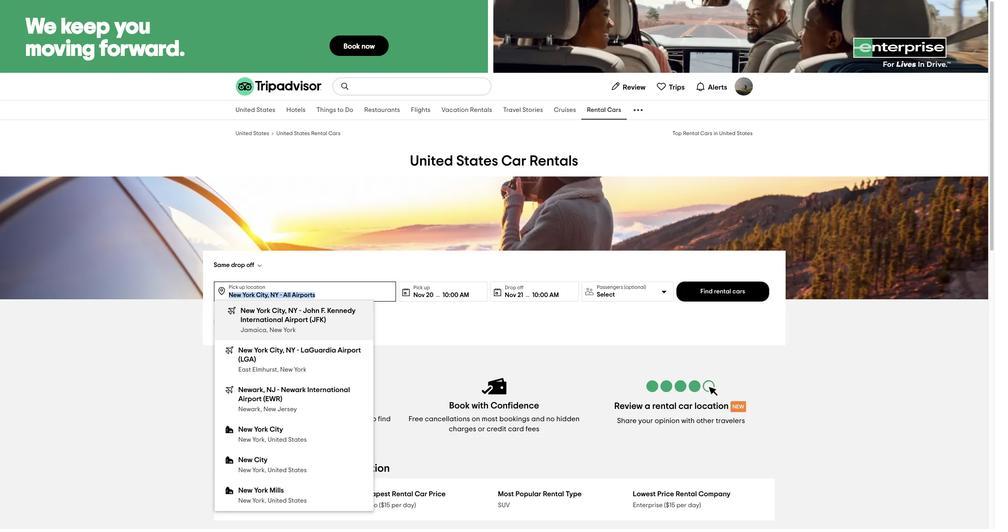 Task type: vqa. For each thing, say whether or not it's contained in the screenshot.
first City or Airport Text Field from the left
no



Task type: locate. For each thing, give the bounding box(es) containing it.
0 vertical spatial united states link
[[230, 101, 281, 120]]

1 horizontal spatial nov
[[505, 292, 517, 299]]

2 united states from the top
[[236, 131, 269, 136]]

most
[[498, 491, 514, 498]]

trips link
[[653, 77, 689, 96]]

united inside new york mills new york, united states
[[268, 498, 287, 505]]

york, down you
[[253, 437, 266, 444]]

1 horizontal spatial per
[[677, 503, 687, 509]]

0 horizontal spatial location
[[247, 285, 266, 290]]

share your opinion with other travelers
[[617, 418, 746, 425]]

lowest
[[633, 491, 656, 498]]

york, right $159
[[253, 498, 266, 505]]

profile picture image
[[735, 77, 753, 96]]

ny
[[288, 308, 298, 315], [286, 347, 296, 354]]

nov down pick up
[[414, 292, 425, 299]]

1 10:00 am from the left
[[443, 292, 469, 299]]

0 horizontal spatial pick
[[229, 285, 238, 290]]

city, left john
[[272, 308, 287, 315]]

york, up average rental car cost
[[253, 468, 266, 474]]

share
[[617, 418, 637, 425]]

0 horizontal spatial per
[[392, 503, 402, 509]]

pick
[[229, 285, 238, 290], [414, 285, 423, 290]]

0 horizontal spatial the
[[265, 426, 276, 433]]

newark, left nj
[[238, 387, 265, 394]]

credit
[[487, 426, 507, 433]]

0 vertical spatial rentals
[[470, 107, 493, 113]]

newark, up searching
[[238, 407, 262, 413]]

2 vertical spatial -
[[277, 387, 280, 394]]

per down lowest price rental company
[[677, 503, 687, 509]]

nov 21
[[505, 292, 524, 299]]

nov for nov 21
[[505, 292, 517, 299]]

10:00 right 20
[[443, 292, 459, 299]]

hotels
[[287, 107, 306, 113]]

city, for airport
[[272, 308, 287, 315]]

0 vertical spatial review
[[623, 84, 646, 91]]

off up 21
[[518, 285, 524, 290]]

0 horizontal spatial up
[[239, 285, 245, 290]]

with down 'review a rental car location new'
[[682, 418, 695, 425]]

1 vertical spatial review
[[615, 402, 643, 411]]

york down over
[[254, 426, 268, 434]]

day) down the cheapest rental car price
[[403, 503, 416, 509]]

1 vertical spatial airport
[[338, 347, 361, 354]]

1 horizontal spatial 10:00 am
[[533, 292, 559, 299]]

city inside new city new york, united states
[[254, 457, 268, 464]]

0 horizontal spatial airport
[[238, 396, 262, 403]]

0 vertical spatial airport
[[285, 317, 308, 324]]

1 vertical spatial off
[[518, 285, 524, 290]]

york left 'mills'
[[254, 487, 268, 495]]

0 horizontal spatial city
[[254, 457, 268, 464]]

off right drop
[[247, 262, 254, 269]]

10:00 am right 20
[[443, 292, 469, 299]]

10:00 am right 21
[[533, 292, 559, 299]]

united inside new york city new york, united states
[[268, 437, 287, 444]]

- for john
[[299, 308, 302, 315]]

1 horizontal spatial car
[[314, 464, 331, 475]]

0 vertical spatial city,
[[272, 308, 287, 315]]

city, inside new york city, ny - laguardia airport (lga) east elmhurst, new york
[[270, 347, 285, 354]]

the down over
[[265, 426, 276, 433]]

cars
[[733, 289, 746, 295]]

pick up nov 20
[[414, 285, 423, 290]]

united states car rentals
[[410, 154, 579, 169]]

free
[[409, 416, 424, 423]]

york, inside new city new york, united states
[[253, 468, 266, 474]]

0 vertical spatial ny
[[288, 308, 298, 315]]

searching over 60,000 locations worldwide to find you the right car at the right price
[[224, 416, 391, 433]]

1 horizontal spatial ($15
[[665, 503, 676, 509]]

pick for drop off
[[229, 285, 238, 290]]

1 horizontal spatial location
[[695, 402, 729, 411]]

rental inside button
[[715, 289, 732, 295]]

tripadvisor image
[[236, 77, 321, 96]]

2 am from the left
[[550, 292, 559, 299]]

2 day) from the left
[[689, 503, 701, 509]]

rental down things
[[311, 131, 328, 136]]

2 vertical spatial car
[[314, 464, 331, 475]]

2 vertical spatial york,
[[253, 498, 266, 505]]

city, up elmhurst,
[[270, 347, 285, 354]]

0 horizontal spatial rental
[[283, 464, 312, 475]]

0 horizontal spatial international
[[241, 317, 283, 324]]

2 the from the left
[[316, 426, 327, 433]]

1 vertical spatial -
[[297, 347, 299, 354]]

0 vertical spatial united states
[[236, 107, 276, 113]]

2 right from the left
[[329, 426, 344, 433]]

($15 right rio
[[379, 503, 390, 509]]

up for drop off
[[239, 285, 245, 290]]

am right 21
[[550, 292, 559, 299]]

1 vertical spatial car
[[295, 426, 306, 433]]

up up 20
[[424, 285, 430, 290]]

airport
[[285, 317, 308, 324], [338, 347, 361, 354], [238, 396, 262, 403]]

2 horizontal spatial car
[[502, 154, 527, 169]]

1 vertical spatial united states
[[236, 131, 269, 136]]

newark
[[281, 387, 306, 394]]

- left laguardia
[[297, 347, 299, 354]]

10:00 right 21
[[533, 292, 549, 299]]

car
[[502, 154, 527, 169], [278, 491, 290, 498], [415, 491, 428, 498]]

2 horizontal spatial car
[[679, 402, 693, 411]]

1 pick from the left
[[229, 285, 238, 290]]

states
[[257, 107, 276, 113], [253, 131, 269, 136], [294, 131, 310, 136], [737, 131, 753, 136], [457, 154, 499, 169], [288, 437, 307, 444], [249, 464, 280, 475], [288, 468, 307, 474], [288, 498, 307, 505]]

2 nov from the left
[[505, 292, 517, 299]]

airport down john
[[285, 317, 308, 324]]

city,
[[272, 308, 287, 315], [270, 347, 285, 354]]

0 horizontal spatial rentals
[[470, 107, 493, 113]]

york up new york city, ny - laguardia airport (lga) east elmhurst, new york
[[284, 328, 296, 334]]

1 vertical spatial rentals
[[530, 154, 579, 169]]

car for rentals
[[502, 154, 527, 169]]

0 vertical spatial -
[[299, 308, 302, 315]]

($15 down lowest price rental company
[[665, 503, 676, 509]]

rental
[[715, 289, 732, 295], [653, 402, 677, 411], [283, 464, 312, 475]]

0 horizontal spatial car
[[295, 426, 306, 433]]

international inside newark, nj - newark international airport (ewr) newark, new jersey
[[308, 387, 350, 394]]

airport up searching
[[238, 396, 262, 403]]

2 vertical spatial airport
[[238, 396, 262, 403]]

20
[[426, 292, 434, 299]]

review up share on the bottom right
[[615, 402, 643, 411]]

1 vertical spatial international
[[308, 387, 350, 394]]

1 horizontal spatial 10:00
[[533, 292, 549, 299]]

1 united states from the top
[[236, 107, 276, 113]]

- inside new york city, ny - john f. kennedy international airport (jfk) jamaica, new york
[[299, 308, 302, 315]]

united states for bottom united states link
[[236, 131, 269, 136]]

1 horizontal spatial price
[[658, 491, 675, 498]]

international
[[241, 317, 283, 324], [308, 387, 350, 394]]

0 horizontal spatial to
[[338, 107, 344, 113]]

2 10:00 from the left
[[533, 292, 549, 299]]

1 up from the left
[[239, 285, 245, 290]]

review left trips link
[[623, 84, 646, 91]]

stories
[[523, 107, 543, 113]]

no
[[547, 416, 555, 423]]

rental right cruises link
[[587, 107, 606, 113]]

1 horizontal spatial up
[[424, 285, 430, 290]]

- for laguardia
[[297, 347, 299, 354]]

travel stories link
[[498, 101, 549, 120]]

kia
[[358, 503, 367, 509]]

international up jamaica,
[[241, 317, 283, 324]]

age
[[238, 320, 251, 326]]

1 nov from the left
[[414, 292, 425, 299]]

cars left in
[[701, 131, 713, 136]]

2 10:00 am from the left
[[533, 292, 559, 299]]

1 horizontal spatial the
[[316, 426, 327, 433]]

the right at
[[316, 426, 327, 433]]

to inside searching over 60,000 locations worldwide to find you the right car at the right price
[[370, 416, 377, 423]]

1 10:00 from the left
[[443, 292, 459, 299]]

travel stories
[[504, 107, 543, 113]]

price
[[429, 491, 446, 498], [658, 491, 675, 498]]

1 horizontal spatial pick
[[414, 285, 423, 290]]

1 horizontal spatial to
[[370, 416, 377, 423]]

worldwide
[[264, 402, 308, 411]]

a
[[645, 402, 651, 411]]

0 vertical spatial location
[[247, 285, 266, 290]]

1 vertical spatial city,
[[270, 347, 285, 354]]

rentals
[[470, 107, 493, 113], [530, 154, 579, 169]]

pick up location
[[229, 285, 266, 290]]

rental up cost
[[283, 464, 312, 475]]

2 vertical spatial rental
[[283, 464, 312, 475]]

10:00 for 21
[[533, 292, 549, 299]]

0 horizontal spatial right
[[278, 426, 293, 433]]

opinion
[[655, 418, 680, 425]]

1 vertical spatial newark,
[[238, 407, 262, 413]]

ny for john
[[288, 308, 298, 315]]

rental up opinion
[[653, 402, 677, 411]]

york up 30+
[[257, 308, 271, 315]]

airport inside newark, nj - newark international airport (ewr) newark, new jersey
[[238, 396, 262, 403]]

airport inside new york city, ny - john f. kennedy international airport (jfk) jamaica, new york
[[285, 317, 308, 324]]

hotels link
[[281, 101, 311, 120]]

york, for city
[[253, 437, 266, 444]]

with
[[472, 402, 489, 411], [682, 418, 695, 425]]

car for cost
[[278, 491, 290, 498]]

rental for information
[[283, 464, 312, 475]]

rental right top
[[684, 131, 700, 136]]

am right 20
[[460, 292, 469, 299]]

suv
[[498, 503, 510, 509]]

car for location
[[679, 402, 693, 411]]

2 york, from the top
[[253, 468, 266, 474]]

per
[[392, 503, 402, 509], [677, 503, 687, 509]]

0 vertical spatial to
[[338, 107, 344, 113]]

1 price from the left
[[429, 491, 446, 498]]

york inside new york mills new york, united states
[[254, 487, 268, 495]]

york, inside new york city new york, united states
[[253, 437, 266, 444]]

0 horizontal spatial 10:00
[[443, 292, 459, 299]]

1 newark, from the top
[[238, 387, 265, 394]]

ny inside new york city, ny - john f. kennedy international airport (jfk) jamaica, new york
[[288, 308, 298, 315]]

new
[[241, 308, 255, 315], [270, 328, 282, 334], [238, 347, 253, 354], [280, 367, 293, 374], [264, 407, 276, 413], [238, 426, 253, 434], [238, 437, 251, 444], [238, 457, 253, 464], [238, 468, 251, 474], [238, 487, 253, 495], [238, 498, 251, 505]]

0 vertical spatial with
[[472, 402, 489, 411]]

pick down same drop off
[[229, 285, 238, 290]]

alerts link
[[693, 77, 731, 96]]

up down drop
[[239, 285, 245, 290]]

mills
[[270, 487, 284, 495]]

charges
[[449, 426, 477, 433]]

drop off
[[505, 285, 524, 290]]

cheapest rental car price
[[358, 491, 446, 498]]

up
[[239, 285, 245, 290], [424, 285, 430, 290]]

0 vertical spatial rental
[[715, 289, 732, 295]]

1 horizontal spatial right
[[329, 426, 344, 433]]

1 horizontal spatial with
[[682, 418, 695, 425]]

0 vertical spatial city
[[270, 426, 283, 434]]

1 day) from the left
[[403, 503, 416, 509]]

1 horizontal spatial day)
[[689, 503, 701, 509]]

popular
[[516, 491, 542, 498]]

0 vertical spatial car
[[679, 402, 693, 411]]

1 vertical spatial ny
[[286, 347, 296, 354]]

nov for nov 20
[[414, 292, 425, 299]]

- left john
[[299, 308, 302, 315]]

york, for mills
[[253, 498, 266, 505]]

york inside new york city new york, united states
[[254, 426, 268, 434]]

city, inside new york city, ny - john f. kennedy international airport (jfk) jamaica, new york
[[272, 308, 287, 315]]

rental cars link
[[582, 101, 627, 120]]

1 horizontal spatial city
[[270, 426, 283, 434]]

rental right find
[[715, 289, 732, 295]]

international up the coverage
[[308, 387, 350, 394]]

location
[[247, 285, 266, 290], [695, 402, 729, 411]]

pick for nov 21
[[414, 285, 423, 290]]

None search field
[[333, 78, 491, 95]]

day)
[[403, 503, 416, 509], [689, 503, 701, 509]]

($15
[[379, 503, 390, 509], [665, 503, 676, 509]]

0 horizontal spatial 10:00 am
[[443, 292, 469, 299]]

0 vertical spatial off
[[247, 262, 254, 269]]

new inside newark, nj - newark international airport (ewr) newark, new jersey
[[264, 407, 276, 413]]

york up (lga)
[[254, 347, 268, 354]]

1 the from the left
[[265, 426, 276, 433]]

rental
[[587, 107, 606, 113], [311, 131, 328, 136], [684, 131, 700, 136], [255, 491, 276, 498], [392, 491, 413, 498], [543, 491, 565, 498], [676, 491, 697, 498]]

day) down lowest price rental company
[[689, 503, 701, 509]]

2 ($15 from the left
[[665, 503, 676, 509]]

2 horizontal spatial rental
[[715, 289, 732, 295]]

york, inside new york mills new york, united states
[[253, 498, 266, 505]]

- inside new york city, ny - laguardia airport (lga) east elmhurst, new york
[[297, 347, 299, 354]]

10:00 am
[[443, 292, 469, 299], [533, 292, 559, 299]]

0 horizontal spatial ($15
[[379, 503, 390, 509]]

0 horizontal spatial price
[[429, 491, 446, 498]]

to left find
[[370, 416, 377, 423]]

nov
[[414, 292, 425, 299], [505, 292, 517, 299]]

states inside new york mills new york, united states
[[288, 498, 307, 505]]

card
[[508, 426, 524, 433]]

vacation
[[442, 107, 469, 113]]

0 horizontal spatial cars
[[329, 131, 341, 136]]

per down the cheapest rental car price
[[392, 503, 402, 509]]

ny left laguardia
[[286, 347, 296, 354]]

newark,
[[238, 387, 265, 394], [238, 407, 262, 413]]

1 vertical spatial location
[[695, 402, 729, 411]]

with up "on"
[[472, 402, 489, 411]]

new york mills new york, united states
[[238, 487, 307, 505]]

select
[[597, 292, 615, 298]]

right down 'worldwide'
[[329, 426, 344, 433]]

most popular rental type
[[498, 491, 582, 498]]

nov down drop
[[505, 292, 517, 299]]

1 vertical spatial york,
[[253, 468, 266, 474]]

city down over
[[270, 426, 283, 434]]

city down new york city new york, united states
[[254, 457, 268, 464]]

0 vertical spatial york,
[[253, 437, 266, 444]]

car for information
[[314, 464, 331, 475]]

1 am from the left
[[460, 292, 469, 299]]

location up other
[[695, 402, 729, 411]]

1 horizontal spatial international
[[308, 387, 350, 394]]

- right nj
[[277, 387, 280, 394]]

0 horizontal spatial am
[[460, 292, 469, 299]]

ny left john
[[288, 308, 298, 315]]

ny inside new york city, ny - laguardia airport (lga) east elmhurst, new york
[[286, 347, 296, 354]]

york up newark
[[294, 367, 307, 374]]

1 vertical spatial to
[[370, 416, 377, 423]]

0 vertical spatial international
[[241, 317, 283, 324]]

2 up from the left
[[424, 285, 430, 290]]

rental for location
[[653, 402, 677, 411]]

0 horizontal spatial nov
[[414, 292, 425, 299]]

travelers
[[716, 418, 746, 425]]

to left do
[[338, 107, 344, 113]]

car left information
[[314, 464, 331, 475]]

1 york, from the top
[[253, 437, 266, 444]]

restaurants link
[[359, 101, 406, 120]]

-
[[299, 308, 302, 315], [297, 347, 299, 354], [277, 387, 280, 394]]

2 horizontal spatial airport
[[338, 347, 361, 354]]

1 vertical spatial rental
[[653, 402, 677, 411]]

(jfk)
[[310, 317, 326, 324]]

car left at
[[295, 426, 306, 433]]

cars down the 'review' link
[[608, 107, 622, 113]]

3 york, from the top
[[253, 498, 266, 505]]

1 vertical spatial city
[[254, 457, 268, 464]]

york,
[[253, 437, 266, 444], [253, 468, 266, 474], [253, 498, 266, 505]]

up for nov 21
[[424, 285, 430, 290]]

airport right laguardia
[[338, 347, 361, 354]]

0 horizontal spatial day)
[[403, 503, 416, 509]]

company
[[699, 491, 731, 498]]

(optional)
[[625, 285, 647, 290]]

10:00 am for nov 21
[[533, 292, 559, 299]]

1 horizontal spatial am
[[550, 292, 559, 299]]

york for new york city
[[254, 426, 268, 434]]

1 horizontal spatial airport
[[285, 317, 308, 324]]

1 horizontal spatial car
[[415, 491, 428, 498]]

location down same drop off
[[247, 285, 266, 290]]

car up the share your opinion with other travelers
[[679, 402, 693, 411]]

0 vertical spatial newark,
[[238, 387, 265, 394]]

right down 60,000
[[278, 426, 293, 433]]

cost
[[292, 491, 307, 498]]

2 pick from the left
[[414, 285, 423, 290]]

1 horizontal spatial rental
[[653, 402, 677, 411]]

cars down things to do link
[[329, 131, 341, 136]]

0 horizontal spatial car
[[278, 491, 290, 498]]



Task type: describe. For each thing, give the bounding box(es) containing it.
in
[[714, 131, 719, 136]]

2 per from the left
[[677, 503, 687, 509]]

trips
[[669, 84, 685, 91]]

search image
[[341, 82, 350, 91]]

review for review
[[623, 84, 646, 91]]

1 vertical spatial united states link
[[236, 129, 269, 137]]

same drop off
[[214, 262, 254, 269]]

(ewr)
[[263, 396, 283, 403]]

book with confidence
[[450, 402, 540, 411]]

2 newark, from the top
[[238, 407, 262, 413]]

am for 20
[[460, 292, 469, 299]]

car inside searching over 60,000 locations worldwide to find you the right car at the right price
[[295, 426, 306, 433]]

international inside new york city, ny - john f. kennedy international airport (jfk) jamaica, new york
[[241, 317, 283, 324]]

new city new york, united states
[[238, 457, 307, 474]]

jamaica,
[[241, 328, 268, 334]]

1 horizontal spatial rentals
[[530, 154, 579, 169]]

price
[[346, 426, 364, 433]]

rental right average
[[255, 491, 276, 498]]

on
[[472, 416, 481, 423]]

and
[[532, 416, 545, 423]]

30+
[[258, 320, 269, 326]]

states inside new city new york, united states
[[288, 468, 307, 474]]

laguardia
[[301, 347, 336, 354]]

car for price
[[415, 491, 428, 498]]

vacation rentals
[[442, 107, 493, 113]]

1 right from the left
[[278, 426, 293, 433]]

2 price from the left
[[658, 491, 675, 498]]

lowest price rental company
[[633, 491, 731, 498]]

0 horizontal spatial with
[[472, 402, 489, 411]]

cruises link
[[549, 101, 582, 120]]

drop
[[231, 262, 245, 269]]

worldwide
[[334, 416, 368, 423]]

bookings
[[500, 416, 530, 423]]

east
[[238, 367, 251, 374]]

enterprise
[[633, 503, 663, 509]]

passengers (optional) select
[[597, 285, 647, 298]]

enterprise ($15 per day)
[[633, 503, 701, 509]]

- inside newark, nj - newark international airport (ewr) newark, new jersey
[[277, 387, 280, 394]]

coverage
[[310, 402, 351, 411]]

find rental cars
[[701, 289, 746, 295]]

do
[[345, 107, 354, 113]]

am for 21
[[550, 292, 559, 299]]

rentals inside the vacation rentals link
[[470, 107, 493, 113]]

ny for laguardia
[[286, 347, 296, 354]]

top rental cars in united states
[[673, 131, 753, 136]]

type
[[566, 491, 582, 498]]

things to do
[[317, 107, 354, 113]]

f.
[[321, 308, 326, 315]]

1 horizontal spatial off
[[518, 285, 524, 290]]

10:00 am for nov 20
[[443, 292, 469, 299]]

book
[[450, 402, 470, 411]]

locations
[[302, 416, 333, 423]]

york for new york city, ny - laguardia airport (lga)
[[254, 347, 268, 354]]

advertisement region
[[0, 0, 989, 73]]

states inside new york city new york, united states
[[288, 437, 307, 444]]

your
[[639, 418, 654, 425]]

nj
[[267, 387, 276, 394]]

united states rental cars
[[277, 131, 341, 136]]

drop
[[505, 285, 517, 290]]

City or Airport text field
[[229, 282, 392, 301]]

fees
[[526, 426, 540, 433]]

travel
[[504, 107, 521, 113]]

york for new york city, ny - john f. kennedy international airport (jfk)
[[257, 308, 271, 315]]

$159
[[226, 503, 239, 509]]

60,000
[[276, 416, 300, 423]]

pick up
[[414, 285, 430, 290]]

1 per from the left
[[392, 503, 402, 509]]

review a rental car location new
[[615, 402, 745, 411]]

nov 20
[[414, 292, 434, 299]]

top
[[673, 131, 682, 136]]

find rental cars button
[[677, 282, 770, 302]]

restaurants
[[365, 107, 400, 113]]

things to do link
[[311, 101, 359, 120]]

confidence
[[491, 402, 540, 411]]

newark, nj - newark international airport (ewr) newark, new jersey
[[238, 387, 350, 413]]

information
[[333, 464, 390, 475]]

over
[[260, 416, 274, 423]]

new york city, ny - john f. kennedy international airport (jfk) jamaica, new york
[[241, 308, 356, 334]]

airport inside new york city, ny - laguardia airport (lga) east elmhurst, new york
[[338, 347, 361, 354]]

other
[[697, 418, 715, 425]]

rental up enterprise ($15 per day)
[[676, 491, 697, 498]]

new
[[733, 405, 745, 410]]

kennedy
[[327, 308, 356, 315]]

rental up kia rio ($15 per day)
[[392, 491, 413, 498]]

1 ($15 from the left
[[379, 503, 390, 509]]

10:00 for 20
[[443, 292, 459, 299]]

2 horizontal spatial cars
[[701, 131, 713, 136]]

review for review a rental car location new
[[615, 402, 643, 411]]

passengers
[[597, 285, 624, 290]]

find
[[378, 416, 391, 423]]

york for new york mills
[[254, 487, 268, 495]]

0 horizontal spatial off
[[247, 262, 254, 269]]

at
[[308, 426, 315, 433]]

cheapest
[[358, 491, 391, 498]]

new york city new york, united states
[[238, 426, 307, 444]]

flights link
[[406, 101, 436, 120]]

united inside new city new york, united states
[[268, 468, 287, 474]]

1 horizontal spatial cars
[[608, 107, 622, 113]]

average
[[226, 491, 253, 498]]

vacation rentals link
[[436, 101, 498, 120]]

searching
[[224, 416, 258, 423]]

(lga)
[[238, 356, 256, 364]]

1 vertical spatial with
[[682, 418, 695, 425]]

worldwide coverage
[[264, 402, 351, 411]]

driver's age
[[214, 320, 251, 326]]

new york city, ny - laguardia airport (lga) east elmhurst, new york
[[238, 347, 361, 374]]

rental cars
[[587, 107, 622, 113]]

you
[[251, 426, 263, 433]]

jersey
[[278, 407, 297, 413]]

city, for elmhurst,
[[270, 347, 285, 354]]

rental left type
[[543, 491, 565, 498]]

city inside new york city new york, united states
[[270, 426, 283, 434]]

hidden
[[557, 416, 580, 423]]

elmhurst,
[[253, 367, 279, 374]]

driver's
[[214, 320, 237, 326]]

cruises
[[554, 107, 576, 113]]

21
[[518, 292, 524, 299]]

united states for topmost united states link
[[236, 107, 276, 113]]

most
[[482, 416, 498, 423]]

same
[[214, 262, 230, 269]]



